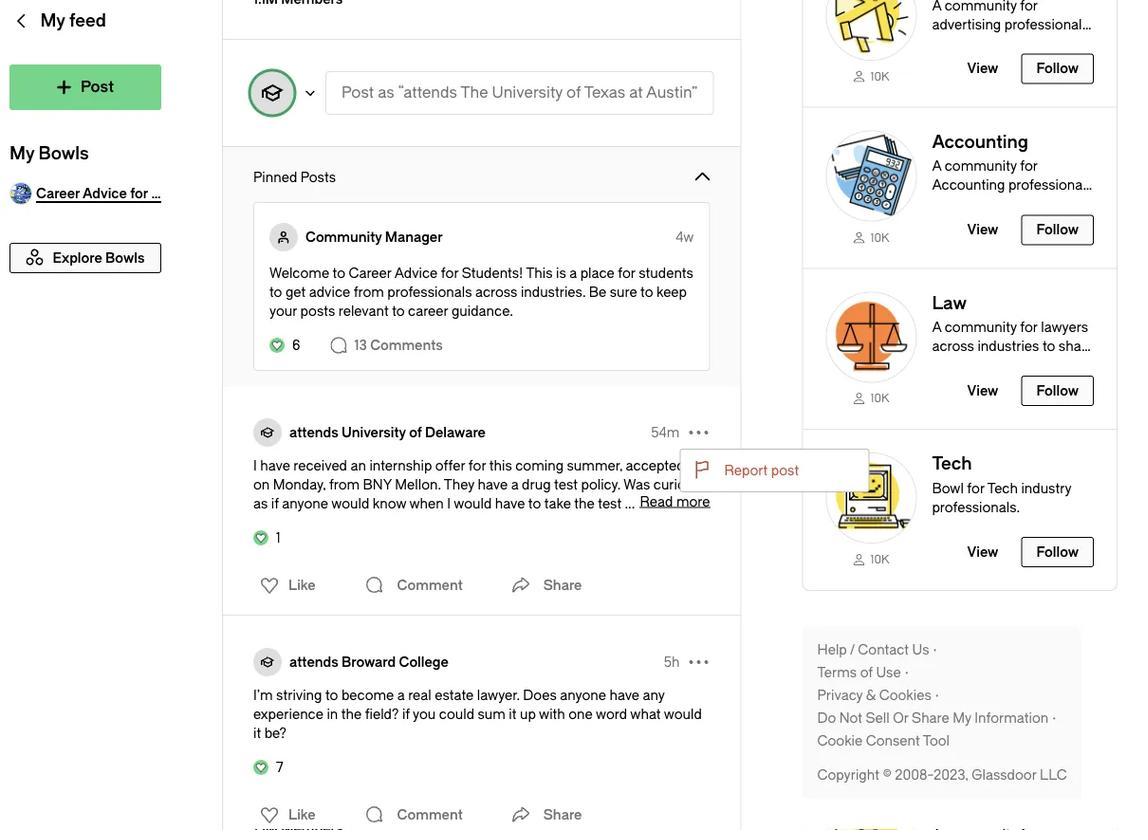 Task type: describe. For each thing, give the bounding box(es) containing it.
this
[[490, 458, 512, 474]]

have down drug
[[495, 496, 525, 512]]

community manager
[[306, 229, 443, 245]]

do not sell or share my information link
[[818, 709, 1061, 728]]

1 horizontal spatial it
[[509, 707, 517, 723]]

experience
[[254, 707, 324, 723]]

texas
[[585, 84, 626, 102]]

1 vertical spatial university
[[342, 425, 406, 441]]

community inside a community for advertising professionals across companies
[[945, 0, 1018, 13]]

for inside law a community for lawyers across industries to share experiences and compare notes
[[1021, 320, 1038, 336]]

have down "this"
[[478, 477, 508, 493]]

toogle identity image for attends broward college
[[254, 648, 282, 677]]

post
[[772, 463, 800, 479]]

become
[[342, 688, 394, 704]]

an
[[351, 458, 366, 474]]

students
[[639, 265, 694, 281]]

attends for attends broward college
[[290, 655, 339, 670]]

1 10k from the top
[[871, 70, 890, 83]]

policy.
[[582, 477, 621, 493]]

10k link for law
[[826, 391, 918, 407]]

monday,
[[273, 477, 326, 493]]

for up the sure
[[618, 265, 636, 281]]

is
[[556, 265, 567, 281]]

1 horizontal spatial test
[[598, 496, 622, 512]]

like for 1
[[289, 578, 316, 593]]

from inside welcome to career advice for students! this is a place for students to get advice from professionals across industries. be sure to keep your posts relevant to career guidance.
[[354, 284, 384, 300]]

toogle identity image for attends university of delaware
[[254, 419, 282, 447]]

professionals.
[[933, 500, 1021, 516]]

industry
[[1022, 481, 1072, 497]]

to inside i'm striving to become a real estate lawyer. does anyone have any experience in the field? if you could sum it up with one word what would it be?
[[326, 688, 338, 704]]

summer,
[[567, 458, 623, 474]]

university inside button
[[492, 84, 563, 102]]

cookie consent tool link
[[818, 732, 950, 751]]

bny
[[363, 477, 392, 493]]

accounting
[[933, 132, 1029, 152]]

my feed link
[[9, 0, 161, 65]]

manager
[[385, 229, 443, 245]]

guidance.
[[452, 303, 514, 319]]

image for bowl image for accounting
[[826, 131, 918, 222]]

across inside welcome to career advice for students! this is a place for students to get advice from professionals across industries. be sure to keep your posts relevant to career guidance.
[[476, 284, 518, 300]]

terms of use link
[[818, 664, 913, 683]]

share button
[[506, 797, 582, 831]]

help / contact us link
[[818, 641, 941, 660]]

my bowls
[[9, 144, 89, 164]]

career
[[349, 265, 392, 281]]

curious
[[654, 477, 701, 493]]

share inside help / contact us terms of use privacy & cookies do not sell or share my information cookie consent tool
[[912, 711, 950, 726]]

to left career
[[392, 303, 405, 319]]

like button for 1
[[249, 571, 321, 601]]

a inside i have received an internship offer for this coming summer, accepted it on monday, from bny mellon. they have a drug test policy. was curious as if anyone would know when i would have to take the test ...
[[511, 477, 519, 493]]

5h link
[[664, 653, 680, 672]]

read more
[[640, 494, 711, 510]]

post as "attends the university of texas at austin"
[[342, 84, 698, 102]]

terms
[[818, 665, 857, 681]]

to right the sure
[[641, 284, 654, 300]]

what
[[631, 707, 661, 723]]

the inside i'm striving to become a real estate lawyer. does anyone have any experience in the field? if you could sum it up with one word what would it be?
[[342, 707, 362, 723]]

toogle identity image
[[270, 223, 298, 252]]

anyone inside i'm striving to become a real estate lawyer. does anyone have any experience in the field? if you could sum it up with one word what would it be?
[[560, 688, 607, 704]]

like button for 7
[[249, 800, 321, 831]]

for inside i have received an internship offer for this coming summer, accepted it on monday, from bny mellon. they have a drug test policy. was curious as if anyone would know when i would have to take the test ...
[[469, 458, 486, 474]]

my for my bowls
[[9, 144, 34, 164]]

college
[[399, 655, 449, 670]]

broward
[[342, 655, 396, 670]]

with
[[539, 707, 566, 723]]

1 10k link from the top
[[826, 68, 918, 84]]

to inside i have received an internship offer for this coming summer, accepted it on monday, from bny mellon. they have a drug test policy. was curious as if anyone would know when i would have to take the test ...
[[529, 496, 542, 512]]

&
[[867, 688, 877, 704]]

know
[[373, 496, 407, 512]]

©
[[883, 768, 892, 783]]

in
[[327, 707, 338, 723]]

advice
[[395, 265, 438, 281]]

post
[[342, 84, 374, 102]]

welcome
[[270, 265, 330, 281]]

they
[[444, 477, 475, 493]]

share button
[[506, 567, 582, 605]]

1 image for bowl image from the top
[[826, 0, 918, 61]]

coming
[[516, 458, 564, 474]]

13
[[355, 338, 367, 353]]

help
[[818, 642, 848, 658]]

if inside i'm striving to become a real estate lawyer. does anyone have any experience in the field? if you could sum it up with one word what would it be?
[[402, 707, 410, 723]]

word
[[596, 707, 628, 723]]

like for 7
[[289, 808, 316, 823]]

your
[[270, 303, 297, 319]]

attends broward college
[[290, 655, 449, 670]]

more
[[677, 494, 711, 510]]

i'm
[[254, 688, 273, 704]]

i'm striving to become a real estate lawyer. does anyone have any experience in the field? if you could sum it up with one word what would it be?
[[254, 688, 703, 742]]

for inside tech bowl for tech industry professionals.
[[968, 481, 985, 497]]

image for bowl image for tech
[[826, 453, 918, 544]]

pinned
[[254, 169, 297, 185]]

0 horizontal spatial test
[[555, 477, 578, 493]]

contact
[[859, 642, 910, 658]]

10k link for accounting
[[826, 230, 918, 245]]

could
[[439, 707, 475, 723]]

community
[[306, 229, 382, 245]]

my for my feed
[[40, 11, 65, 31]]

industries.
[[521, 284, 586, 300]]

to up advice
[[333, 265, 346, 281]]

0 horizontal spatial i
[[254, 458, 257, 474]]

the inside i have received an internship offer for this coming summer, accepted it on monday, from bny mellon. they have a drug test policy. was curious as if anyone would know when i would have to take the test ...
[[575, 496, 595, 512]]

1 horizontal spatial would
[[454, 496, 492, 512]]

0 vertical spatial toogle identity image
[[250, 70, 295, 116]]

from inside i have received an internship offer for this coming summer, accepted it on monday, from bny mellon. they have a drug test policy. was curious as if anyone would know when i would have to take the test ...
[[329, 477, 360, 493]]

0 horizontal spatial it
[[254, 726, 261, 742]]

as inside button
[[378, 84, 395, 102]]

bowls
[[38, 144, 89, 164]]

cookie
[[818, 733, 863, 749]]

or
[[894, 711, 909, 726]]

share for 5h
[[544, 808, 582, 823]]

notes
[[993, 377, 1029, 393]]

54m link
[[652, 423, 680, 442]]

one
[[569, 707, 593, 723]]

on
[[254, 477, 270, 493]]

this
[[526, 265, 553, 281]]

us
[[913, 642, 930, 658]]

have inside i'm striving to become a real estate lawyer. does anyone have any experience in the field? if you could sum it up with one word what would it be?
[[610, 688, 640, 704]]

copyright © 2008-2023, glassdoor llc
[[818, 768, 1068, 783]]

not
[[840, 711, 863, 726]]

for right advice
[[441, 265, 459, 281]]

a community for advertising professionals across companies
[[933, 0, 1090, 51]]

professionals inside a community for advertising professionals across companies
[[1005, 17, 1090, 32]]

have up on
[[260, 458, 290, 474]]

information
[[975, 711, 1049, 726]]

6
[[292, 338, 301, 353]]



Task type: vqa. For each thing, say whether or not it's contained in the screenshot.
for within the A community for advertising professionals across companies
yes



Task type: locate. For each thing, give the bounding box(es) containing it.
10k for accounting
[[871, 231, 890, 244]]

7
[[276, 760, 284, 776]]

share inside popup button
[[544, 808, 582, 823]]

0 vertical spatial comment button
[[359, 567, 468, 605]]

3 10k from the top
[[871, 392, 890, 406]]

a
[[933, 0, 942, 13], [933, 320, 942, 336]]

of for university
[[567, 84, 581, 102]]

2 community from the top
[[945, 320, 1018, 336]]

and
[[1013, 358, 1037, 374]]

as
[[378, 84, 395, 102], [254, 496, 268, 512]]

1 vertical spatial attends
[[290, 655, 339, 670]]

would down 'any'
[[664, 707, 703, 723]]

2 like button from the top
[[249, 800, 321, 831]]

delaware
[[425, 425, 486, 441]]

2 vertical spatial across
[[933, 339, 975, 355]]

report post
[[725, 463, 800, 479]]

post as "attends the university of texas at austin" button
[[326, 71, 714, 115]]

my left information
[[953, 711, 972, 726]]

2 horizontal spatial a
[[570, 265, 577, 281]]

the down policy.
[[575, 496, 595, 512]]

comment button for 1
[[359, 567, 468, 605]]

0 vertical spatial university
[[492, 84, 563, 102]]

2 vertical spatial a
[[398, 688, 405, 704]]

10k for law
[[871, 392, 890, 406]]

lawyer.
[[477, 688, 520, 704]]

a down law
[[933, 320, 942, 336]]

10k
[[871, 70, 890, 83], [871, 231, 890, 244], [871, 392, 890, 406], [871, 554, 890, 567]]

would inside i'm striving to become a real estate lawyer. does anyone have any experience in the field? if you could sum it up with one word what would it be?
[[664, 707, 703, 723]]

if down the monday,
[[271, 496, 279, 512]]

would down the they
[[454, 496, 492, 512]]

like
[[289, 578, 316, 593], [289, 808, 316, 823]]

sell
[[866, 711, 890, 726]]

1 vertical spatial comment
[[397, 808, 463, 823]]

experiences
[[933, 358, 1010, 374]]

if
[[271, 496, 279, 512], [402, 707, 410, 723]]

1 horizontal spatial university
[[492, 84, 563, 102]]

1 vertical spatial test
[[598, 496, 622, 512]]

anyone up "one"
[[560, 688, 607, 704]]

i down the they
[[447, 496, 451, 512]]

share inside dropdown button
[[544, 578, 582, 593]]

across down advertising
[[933, 36, 975, 51]]

1 vertical spatial toogle identity image
[[254, 419, 282, 447]]

1 horizontal spatial the
[[575, 496, 595, 512]]

4 10k link from the top
[[826, 552, 918, 568]]

4 10k from the top
[[871, 554, 890, 567]]

1 a from the top
[[933, 0, 942, 13]]

2 10k link from the top
[[826, 230, 918, 245]]

1 vertical spatial the
[[342, 707, 362, 723]]

1 vertical spatial my
[[9, 144, 34, 164]]

0 vertical spatial from
[[354, 284, 384, 300]]

field?
[[365, 707, 399, 723]]

career
[[408, 303, 449, 319]]

as right post
[[378, 84, 395, 102]]

copyright
[[818, 768, 880, 783]]

a inside a community for advertising professionals across companies
[[933, 0, 942, 13]]

community
[[945, 0, 1018, 13], [945, 320, 1018, 336]]

to
[[333, 265, 346, 281], [270, 284, 282, 300], [641, 284, 654, 300], [392, 303, 405, 319], [1043, 339, 1056, 355], [529, 496, 542, 512], [326, 688, 338, 704]]

for up companies
[[1021, 0, 1038, 13]]

tool
[[923, 733, 950, 749]]

0 vertical spatial i
[[254, 458, 257, 474]]

5h
[[664, 655, 680, 670]]

at
[[630, 84, 643, 102]]

10k for tech
[[871, 554, 890, 567]]

0 vertical spatial community
[[945, 0, 1018, 13]]

1 comment from the top
[[397, 578, 463, 593]]

image for bowl image
[[826, 0, 918, 61], [826, 131, 918, 222], [826, 292, 918, 383], [826, 453, 918, 544]]

of left use
[[861, 665, 873, 681]]

0 vertical spatial test
[[555, 477, 578, 493]]

a inside law a community for lawyers across industries to share experiences and compare notes
[[933, 320, 942, 336]]

a up advertising
[[933, 0, 942, 13]]

0 horizontal spatial professionals
[[388, 284, 472, 300]]

0 horizontal spatial anyone
[[282, 496, 329, 512]]

like button down 1
[[249, 571, 321, 601]]

1 horizontal spatial professionals
[[1005, 17, 1090, 32]]

it up curious
[[688, 458, 696, 474]]

0 horizontal spatial a
[[398, 688, 405, 704]]

for inside a community for advertising professionals across companies
[[1021, 0, 1038, 13]]

report post menu item
[[681, 450, 869, 492]]

1 community from the top
[[945, 0, 1018, 13]]

2 vertical spatial it
[[254, 726, 261, 742]]

0 vertical spatial attends
[[290, 425, 339, 441]]

toogle identity image up on
[[254, 419, 282, 447]]

like button down 7
[[249, 800, 321, 831]]

0 horizontal spatial university
[[342, 425, 406, 441]]

for up 'industries'
[[1021, 320, 1038, 336]]

1 horizontal spatial tech
[[988, 481, 1019, 497]]

lawyers
[[1042, 320, 1089, 336]]

1 like from the top
[[289, 578, 316, 593]]

as down on
[[254, 496, 268, 512]]

if left you
[[402, 707, 410, 723]]

of up internship at bottom left
[[409, 425, 422, 441]]

toogle identity image up i'm
[[254, 648, 282, 677]]

1 vertical spatial it
[[509, 707, 517, 723]]

1 vertical spatial a
[[933, 320, 942, 336]]

1 vertical spatial comment button
[[359, 797, 468, 831]]

1 vertical spatial share
[[912, 711, 950, 726]]

share
[[1059, 339, 1094, 355]]

0 vertical spatial the
[[575, 496, 595, 512]]

0 vertical spatial share
[[544, 578, 582, 593]]

comments
[[370, 338, 443, 353]]

0 horizontal spatial my
[[9, 144, 34, 164]]

mellon.
[[395, 477, 441, 493]]

it
[[688, 458, 696, 474], [509, 707, 517, 723], [254, 726, 261, 742]]

2 horizontal spatial of
[[861, 665, 873, 681]]

across inside a community for advertising professionals across companies
[[933, 36, 975, 51]]

0 vertical spatial professionals
[[1005, 17, 1090, 32]]

for up 'professionals.'
[[968, 481, 985, 497]]

professionals up career
[[388, 284, 472, 300]]

0 vertical spatial like
[[289, 578, 316, 593]]

comment button for 7
[[359, 797, 468, 831]]

0 vertical spatial like button
[[249, 571, 321, 601]]

posts
[[301, 169, 336, 185]]

54m
[[652, 425, 680, 441]]

a left drug
[[511, 477, 519, 493]]

tech up 'professionals.'
[[988, 481, 1019, 497]]

university right the
[[492, 84, 563, 102]]

received
[[294, 458, 348, 474]]

1 vertical spatial of
[[409, 425, 422, 441]]

2 vertical spatial my
[[953, 711, 972, 726]]

10k link
[[826, 68, 918, 84], [826, 230, 918, 245], [826, 391, 918, 407], [826, 552, 918, 568]]

1 vertical spatial across
[[476, 284, 518, 300]]

1 vertical spatial anyone
[[560, 688, 607, 704]]

consent
[[866, 733, 921, 749]]

1
[[276, 530, 281, 546]]

you
[[413, 707, 436, 723]]

across down students!
[[476, 284, 518, 300]]

0 horizontal spatial the
[[342, 707, 362, 723]]

1 vertical spatial like
[[289, 808, 316, 823]]

0 vertical spatial of
[[567, 84, 581, 102]]

0 vertical spatial comment
[[397, 578, 463, 593]]

2 like from the top
[[289, 808, 316, 823]]

posts
[[301, 303, 335, 319]]

0 vertical spatial a
[[933, 0, 942, 13]]

across up experiences
[[933, 339, 975, 355]]

1 horizontal spatial a
[[511, 477, 519, 493]]

for left "this"
[[469, 458, 486, 474]]

13 comments
[[355, 338, 443, 353]]

0 horizontal spatial if
[[271, 496, 279, 512]]

1 comment button from the top
[[359, 567, 468, 605]]

share for 54m
[[544, 578, 582, 593]]

privacy
[[818, 688, 863, 704]]

my
[[40, 11, 65, 31], [9, 144, 34, 164], [953, 711, 972, 726]]

share
[[544, 578, 582, 593], [912, 711, 950, 726], [544, 808, 582, 823]]

from
[[354, 284, 384, 300], [329, 477, 360, 493]]

across for law
[[933, 339, 975, 355]]

my left bowls
[[9, 144, 34, 164]]

community inside law a community for lawyers across industries to share experiences and compare notes
[[945, 320, 1018, 336]]

professionals
[[1005, 17, 1090, 32], [388, 284, 472, 300]]

to down lawyers
[[1043, 339, 1056, 355]]

1 horizontal spatial i
[[447, 496, 451, 512]]

test left ...
[[598, 496, 622, 512]]

0 vertical spatial as
[[378, 84, 395, 102]]

1 horizontal spatial if
[[402, 707, 410, 723]]

does
[[523, 688, 557, 704]]

0 horizontal spatial as
[[254, 496, 268, 512]]

from down an
[[329, 477, 360, 493]]

10k link for tech
[[826, 552, 918, 568]]

llc
[[1041, 768, 1068, 783]]

comment
[[397, 578, 463, 593], [397, 808, 463, 823]]

my feed
[[40, 11, 106, 31]]

a left real at the left
[[398, 688, 405, 704]]

it left the be?
[[254, 726, 261, 742]]

/
[[851, 642, 855, 658]]

0 vertical spatial it
[[688, 458, 696, 474]]

1 horizontal spatial anyone
[[560, 688, 607, 704]]

of left texas
[[567, 84, 581, 102]]

3 10k link from the top
[[826, 391, 918, 407]]

drug
[[522, 477, 551, 493]]

2 vertical spatial share
[[544, 808, 582, 823]]

welcome to career advice for students! this is a place for students to get advice from professionals across industries. be sure to keep your posts relevant to career guidance.
[[270, 265, 694, 319]]

2 horizontal spatial my
[[953, 711, 972, 726]]

privacy & cookies link
[[818, 686, 944, 705]]

4 image for bowl image from the top
[[826, 453, 918, 544]]

image for bowl image for law
[[826, 292, 918, 383]]

law
[[933, 293, 967, 313]]

1 like button from the top
[[249, 571, 321, 601]]

toogle identity image up "pinned" on the left
[[250, 70, 295, 116]]

i up on
[[254, 458, 257, 474]]

have up word
[[610, 688, 640, 704]]

toogle identity image
[[250, 70, 295, 116], [254, 419, 282, 447], [254, 648, 282, 677]]

my left feed
[[40, 11, 65, 31]]

of
[[567, 84, 581, 102], [409, 425, 422, 441], [861, 665, 873, 681]]

attends for attends university of delaware
[[290, 425, 339, 441]]

comment for of
[[397, 578, 463, 593]]

across for a
[[933, 36, 975, 51]]

1 vertical spatial if
[[402, 707, 410, 723]]

1 vertical spatial i
[[447, 496, 451, 512]]

my inside help / contact us terms of use privacy & cookies do not sell or share my information cookie consent tool
[[953, 711, 972, 726]]

if inside i have received an internship offer for this coming summer, accepted it on monday, from bny mellon. they have a drug test policy. was curious as if anyone would know when i would have to take the test ...
[[271, 496, 279, 512]]

across inside law a community for lawyers across industries to share experiences and compare notes
[[933, 339, 975, 355]]

0 vertical spatial my
[[40, 11, 65, 31]]

1 vertical spatial community
[[945, 320, 1018, 336]]

anyone down the monday,
[[282, 496, 329, 512]]

tech up bowl
[[933, 455, 973, 474]]

students!
[[462, 265, 524, 281]]

2 comment button from the top
[[359, 797, 468, 831]]

2023,
[[934, 768, 969, 783]]

2 comment from the top
[[397, 808, 463, 823]]

1 horizontal spatial as
[[378, 84, 395, 102]]

attends university of delaware
[[290, 425, 486, 441]]

do
[[818, 711, 837, 726]]

0 vertical spatial across
[[933, 36, 975, 51]]

tech bowl for tech industry professionals.
[[933, 455, 1072, 516]]

to up "in"
[[326, 688, 338, 704]]

2 vertical spatial toogle identity image
[[254, 648, 282, 677]]

university
[[492, 84, 563, 102], [342, 425, 406, 441]]

a right is
[[570, 265, 577, 281]]

would down bny
[[332, 496, 370, 512]]

1 horizontal spatial my
[[40, 11, 65, 31]]

of inside help / contact us terms of use privacy & cookies do not sell or share my information cookie consent tool
[[861, 665, 873, 681]]

3 image for bowl image from the top
[[826, 292, 918, 383]]

2 vertical spatial of
[[861, 665, 873, 681]]

2 attends from the top
[[290, 655, 339, 670]]

report
[[725, 463, 768, 479]]

of inside button
[[567, 84, 581, 102]]

2 horizontal spatial would
[[664, 707, 703, 723]]

2 horizontal spatial it
[[688, 458, 696, 474]]

to inside law a community for lawyers across industries to share experiences and compare notes
[[1043, 339, 1056, 355]]

when
[[410, 496, 444, 512]]

estate
[[435, 688, 474, 704]]

be
[[589, 284, 607, 300]]

1 vertical spatial tech
[[988, 481, 1019, 497]]

0 vertical spatial anyone
[[282, 496, 329, 512]]

1 horizontal spatial of
[[567, 84, 581, 102]]

of for terms
[[861, 665, 873, 681]]

industries
[[978, 339, 1040, 355]]

help / contact us terms of use privacy & cookies do not sell or share my information cookie consent tool
[[818, 642, 1049, 749]]

1 vertical spatial from
[[329, 477, 360, 493]]

it inside i have received an internship offer for this coming summer, accepted it on monday, from bny mellon. they have a drug test policy. was curious as if anyone would know when i would have to take the test ...
[[688, 458, 696, 474]]

feed
[[69, 11, 106, 31]]

test up take
[[555, 477, 578, 493]]

bowl
[[933, 481, 965, 497]]

attends up the received
[[290, 425, 339, 441]]

2 image for bowl image from the top
[[826, 131, 918, 222]]

1 vertical spatial a
[[511, 477, 519, 493]]

any
[[643, 688, 665, 704]]

university up an
[[342, 425, 406, 441]]

0 horizontal spatial would
[[332, 496, 370, 512]]

to down drug
[[529, 496, 542, 512]]

1 vertical spatial as
[[254, 496, 268, 512]]

2008-
[[896, 768, 934, 783]]

0 vertical spatial a
[[570, 265, 577, 281]]

1 vertical spatial like button
[[249, 800, 321, 831]]

professionals up companies
[[1005, 17, 1090, 32]]

4w
[[676, 229, 694, 245]]

pinned posts
[[254, 169, 336, 185]]

the right "in"
[[342, 707, 362, 723]]

0 horizontal spatial tech
[[933, 455, 973, 474]]

1 attends from the top
[[290, 425, 339, 441]]

it left up
[[509, 707, 517, 723]]

community up 'industries'
[[945, 320, 1018, 336]]

accepted
[[626, 458, 685, 474]]

attends up striving
[[290, 655, 339, 670]]

compare
[[933, 377, 990, 393]]

to left get
[[270, 284, 282, 300]]

community up advertising
[[945, 0, 1018, 13]]

get
[[286, 284, 306, 300]]

as inside i have received an internship offer for this coming summer, accepted it on monday, from bny mellon. they have a drug test policy. was curious as if anyone would know when i would have to take the test ...
[[254, 496, 268, 512]]

comment for college
[[397, 808, 463, 823]]

0 vertical spatial tech
[[933, 455, 973, 474]]

a inside i'm striving to become a real estate lawyer. does anyone have any experience in the field? if you could sum it up with one word what would it be?
[[398, 688, 405, 704]]

from down career
[[354, 284, 384, 300]]

keep
[[657, 284, 687, 300]]

anyone inside i have received an internship offer for this coming summer, accepted it on monday, from bny mellon. they have a drug test policy. was curious as if anyone would know when i would have to take the test ...
[[282, 496, 329, 512]]

a inside welcome to career advice for students! this is a place for students to get advice from professionals across industries. be sure to keep your posts relevant to career guidance.
[[570, 265, 577, 281]]

1 vertical spatial professionals
[[388, 284, 472, 300]]

professionals inside welcome to career advice for students! this is a place for students to get advice from professionals across industries. be sure to keep your posts relevant to career guidance.
[[388, 284, 472, 300]]

0 horizontal spatial of
[[409, 425, 422, 441]]

0 vertical spatial if
[[271, 496, 279, 512]]

2 a from the top
[[933, 320, 942, 336]]

companies
[[978, 36, 1049, 51]]

be?
[[265, 726, 287, 742]]

2 10k from the top
[[871, 231, 890, 244]]



